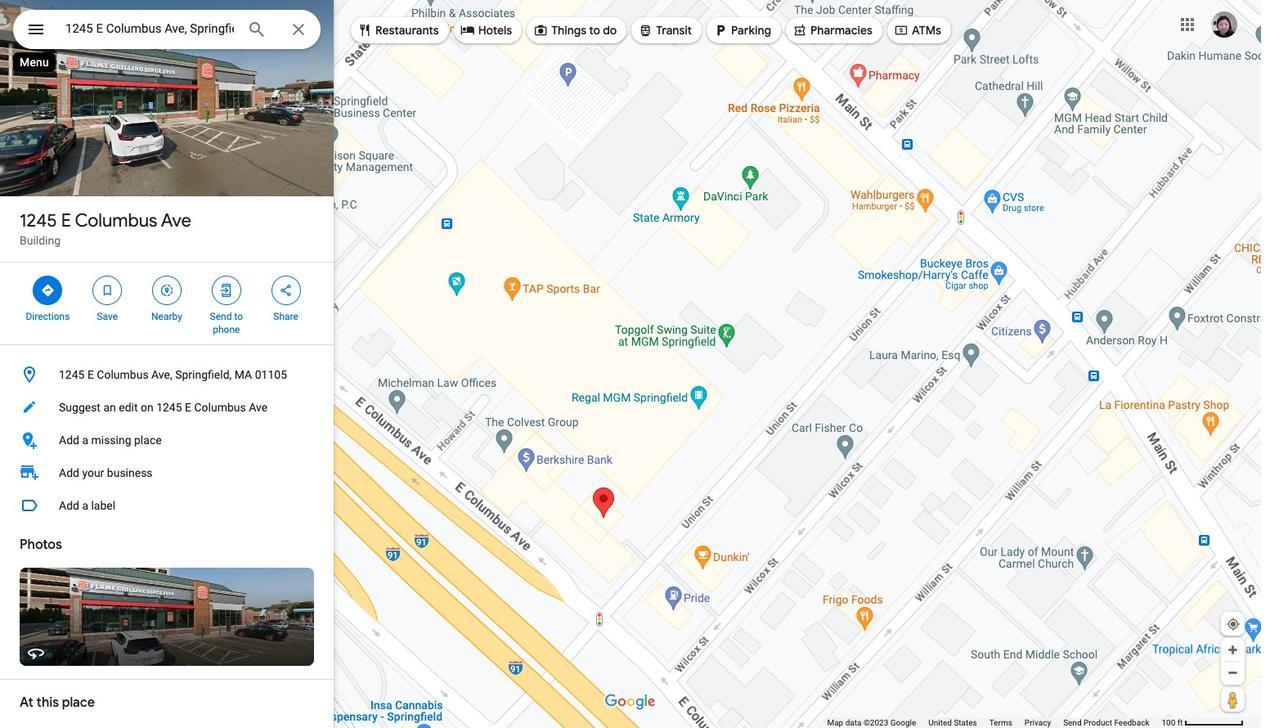 Task type: locate. For each thing, give the bounding box(es) containing it.
0 horizontal spatial to
[[234, 311, 243, 322]]

2 vertical spatial e
[[185, 401, 191, 414]]

e for ave,
[[87, 368, 94, 381]]

0 vertical spatial send
[[210, 311, 232, 322]]

ave,
[[151, 368, 172, 381]]

add
[[59, 434, 79, 447], [59, 466, 79, 480], [59, 499, 79, 512]]

united states
[[929, 718, 978, 727]]

columbus inside 1245 e columbus ave building
[[75, 209, 157, 232]]

1 vertical spatial to
[[234, 311, 243, 322]]

 atms
[[894, 21, 942, 39]]

missing
[[91, 434, 131, 447]]

1 horizontal spatial to
[[589, 23, 601, 38]]

0 vertical spatial 1245
[[20, 209, 57, 232]]

e inside "button"
[[87, 368, 94, 381]]

1245 inside 1245 e columbus ave building
[[20, 209, 57, 232]]

100 ft
[[1162, 718, 1184, 727]]

business
[[107, 466, 153, 480]]

2 a from the top
[[82, 499, 88, 512]]

share
[[274, 311, 299, 322]]

0 horizontal spatial 1245
[[20, 209, 57, 232]]

footer
[[828, 718, 1162, 728]]


[[160, 281, 174, 299]]

 hotels
[[460, 21, 512, 39]]

layers
[[40, 693, 66, 704]]

place right this
[[62, 695, 95, 711]]

1 horizontal spatial place
[[134, 434, 162, 447]]

0 vertical spatial ave
[[161, 209, 191, 232]]

2 horizontal spatial 1245
[[156, 401, 182, 414]]

0 vertical spatial columbus
[[75, 209, 157, 232]]

building
[[20, 234, 61, 247]]

send inside send to phone
[[210, 311, 232, 322]]

send left product
[[1064, 718, 1082, 727]]

ave down 01105
[[249, 401, 268, 414]]

1 vertical spatial add
[[59, 466, 79, 480]]

2 vertical spatial add
[[59, 499, 79, 512]]

2 vertical spatial 1245
[[156, 401, 182, 414]]

restaurants
[[376, 23, 439, 38]]

data
[[846, 718, 862, 727]]

to inside send to phone
[[234, 311, 243, 322]]

1245 up suggest
[[59, 368, 85, 381]]

1245
[[20, 209, 57, 232], [59, 368, 85, 381], [156, 401, 182, 414]]

ft
[[1178, 718, 1184, 727]]

1 vertical spatial columbus
[[97, 368, 149, 381]]

a for missing
[[82, 434, 88, 447]]

to left do
[[589, 23, 601, 38]]

1 vertical spatial 1245
[[59, 368, 85, 381]]

place down on
[[134, 434, 162, 447]]

google account: michele murakami  
(michele.murakami@adept.ai) image
[[1212, 11, 1238, 37]]

e inside 1245 e columbus ave building
[[61, 209, 71, 232]]

place
[[134, 434, 162, 447], [62, 695, 95, 711]]

0 horizontal spatial place
[[62, 695, 95, 711]]

1 add from the top
[[59, 434, 79, 447]]

add left label
[[59, 499, 79, 512]]

2 vertical spatial columbus
[[194, 401, 246, 414]]


[[460, 21, 475, 39]]

1 vertical spatial a
[[82, 499, 88, 512]]


[[40, 281, 55, 299]]

a for label
[[82, 499, 88, 512]]

a
[[82, 434, 88, 447], [82, 499, 88, 512]]

1245 right on
[[156, 401, 182, 414]]

add down suggest
[[59, 434, 79, 447]]

2 horizontal spatial e
[[185, 401, 191, 414]]

add left your
[[59, 466, 79, 480]]

0 vertical spatial to
[[589, 23, 601, 38]]

columbus down springfield, at the bottom
[[194, 401, 246, 414]]

add for add your business
[[59, 466, 79, 480]]

 transit
[[638, 21, 692, 39]]

zoom in image
[[1227, 644, 1240, 656]]

columbus
[[75, 209, 157, 232], [97, 368, 149, 381], [194, 401, 246, 414]]

send up phone
[[210, 311, 232, 322]]

3 add from the top
[[59, 499, 79, 512]]

1245 up 'building'
[[20, 209, 57, 232]]

columbus up edit
[[97, 368, 149, 381]]

ave up 
[[161, 209, 191, 232]]

united
[[929, 718, 952, 727]]

a left missing
[[82, 434, 88, 447]]

1 horizontal spatial ave
[[249, 401, 268, 414]]

1 horizontal spatial 1245
[[59, 368, 85, 381]]

1 vertical spatial send
[[1064, 718, 1082, 727]]


[[219, 281, 234, 299]]


[[534, 21, 548, 39]]

1 vertical spatial ave
[[249, 401, 268, 414]]

columbus for ave,
[[97, 368, 149, 381]]

add your business
[[59, 466, 153, 480]]

0 vertical spatial e
[[61, 209, 71, 232]]

to up phone
[[234, 311, 243, 322]]

send
[[210, 311, 232, 322], [1064, 718, 1082, 727]]

2 add from the top
[[59, 466, 79, 480]]

suggest an edit on 1245 e columbus ave
[[59, 401, 268, 414]]

0 horizontal spatial e
[[61, 209, 71, 232]]

e for ave
[[61, 209, 71, 232]]

0 vertical spatial add
[[59, 434, 79, 447]]

to
[[589, 23, 601, 38], [234, 311, 243, 322]]

columbus for ave
[[75, 209, 157, 232]]

1245 inside "button"
[[59, 368, 85, 381]]

send to phone
[[210, 311, 243, 335]]

on
[[141, 401, 154, 414]]

save
[[97, 311, 118, 322]]

1 vertical spatial e
[[87, 368, 94, 381]]

send product feedback
[[1064, 718, 1150, 727]]

0 vertical spatial a
[[82, 434, 88, 447]]

ave
[[161, 209, 191, 232], [249, 401, 268, 414]]

columbus inside "button"
[[97, 368, 149, 381]]

100 ft button
[[1162, 718, 1245, 727]]

show street view coverage image
[[1222, 687, 1245, 712]]

ave inside 1245 e columbus ave building
[[161, 209, 191, 232]]

0 horizontal spatial ave
[[161, 209, 191, 232]]

suggest an edit on 1245 e columbus ave button
[[0, 391, 334, 424]]

columbus up ''
[[75, 209, 157, 232]]

send inside button
[[1064, 718, 1082, 727]]

1 horizontal spatial send
[[1064, 718, 1082, 727]]

a left label
[[82, 499, 88, 512]]

None field
[[65, 19, 234, 38]]

directions
[[26, 311, 70, 322]]

1 a from the top
[[82, 434, 88, 447]]

e
[[61, 209, 71, 232], [87, 368, 94, 381], [185, 401, 191, 414]]

0 horizontal spatial send
[[210, 311, 232, 322]]

add a missing place
[[59, 434, 162, 447]]

footer containing map data ©2023 google
[[828, 718, 1162, 728]]

send for send product feedback
[[1064, 718, 1082, 727]]

1 horizontal spatial e
[[87, 368, 94, 381]]

terms button
[[990, 718, 1013, 728]]

0 vertical spatial place
[[134, 434, 162, 447]]

your
[[82, 466, 104, 480]]

send product feedback button
[[1064, 718, 1150, 728]]

united states button
[[929, 718, 978, 728]]

100
[[1162, 718, 1176, 727]]



Task type: describe. For each thing, give the bounding box(es) containing it.

[[714, 21, 728, 39]]

 button
[[13, 10, 59, 52]]


[[26, 18, 46, 41]]

terms
[[990, 718, 1013, 727]]

privacy button
[[1025, 718, 1052, 728]]

place inside button
[[134, 434, 162, 447]]

map
[[828, 718, 844, 727]]

©2023
[[864, 718, 889, 727]]

edit
[[119, 401, 138, 414]]

1245 for ave
[[20, 209, 57, 232]]

 parking
[[714, 21, 772, 39]]

 things to do
[[534, 21, 617, 39]]


[[100, 281, 115, 299]]

add a missing place button
[[0, 424, 334, 457]]

1245 for ave,
[[59, 368, 85, 381]]

1245 e columbus ave building
[[20, 209, 191, 247]]

hotels
[[478, 23, 512, 38]]

 restaurants
[[358, 21, 439, 39]]

an
[[103, 401, 116, 414]]

google
[[891, 718, 917, 727]]


[[894, 21, 909, 39]]


[[358, 21, 372, 39]]

add for add a missing place
[[59, 434, 79, 447]]

phone
[[213, 324, 240, 335]]

add your business link
[[0, 457, 334, 489]]

 pharmacies
[[793, 21, 873, 39]]

zoom out image
[[1227, 667, 1240, 679]]


[[279, 281, 293, 299]]

at this place
[[20, 695, 95, 711]]

footer inside 'google maps' element
[[828, 718, 1162, 728]]

columbus inside button
[[194, 401, 246, 414]]

to inside  things to do
[[589, 23, 601, 38]]

none field inside 1245 e columbus ave, springfield, ma 01105 field
[[65, 19, 234, 38]]

this
[[36, 695, 59, 711]]

1 vertical spatial place
[[62, 695, 95, 711]]

ma
[[235, 368, 252, 381]]

1245 E Columbus Ave, Springfield, MA 01105 field
[[13, 10, 321, 49]]

map data ©2023 google
[[828, 718, 917, 727]]

product
[[1084, 718, 1113, 727]]

atms
[[912, 23, 942, 38]]

privacy
[[1025, 718, 1052, 727]]

do
[[603, 23, 617, 38]]

photos
[[20, 537, 62, 553]]

 search field
[[13, 10, 321, 52]]

01105
[[255, 368, 287, 381]]

1245 e columbus ave, springfield, ma 01105 button
[[0, 358, 334, 391]]

add a label button
[[0, 489, 334, 522]]

ave inside 'suggest an edit on 1245 e columbus ave' button
[[249, 401, 268, 414]]

show your location image
[[1227, 617, 1241, 632]]

add for add a label
[[59, 499, 79, 512]]

label
[[91, 499, 116, 512]]

1245 inside button
[[156, 401, 182, 414]]

parking
[[732, 23, 772, 38]]

nearby
[[151, 311, 182, 322]]

transit
[[656, 23, 692, 38]]

google maps element
[[0, 0, 1262, 728]]

send for send to phone
[[210, 311, 232, 322]]

things
[[552, 23, 587, 38]]

suggest
[[59, 401, 101, 414]]

e inside button
[[185, 401, 191, 414]]

1245 e columbus ave main content
[[0, 0, 334, 728]]

states
[[954, 718, 978, 727]]


[[793, 21, 808, 39]]

at
[[20, 695, 33, 711]]

feedback
[[1115, 718, 1150, 727]]

1245 e columbus ave, springfield, ma 01105
[[59, 368, 287, 381]]

pharmacies
[[811, 23, 873, 38]]


[[638, 21, 653, 39]]

actions for 1245 e columbus ave region
[[0, 263, 334, 344]]

add a label
[[59, 499, 116, 512]]

springfield,
[[175, 368, 232, 381]]



Task type: vqa. For each thing, say whether or not it's contained in the screenshot.
this
yes



